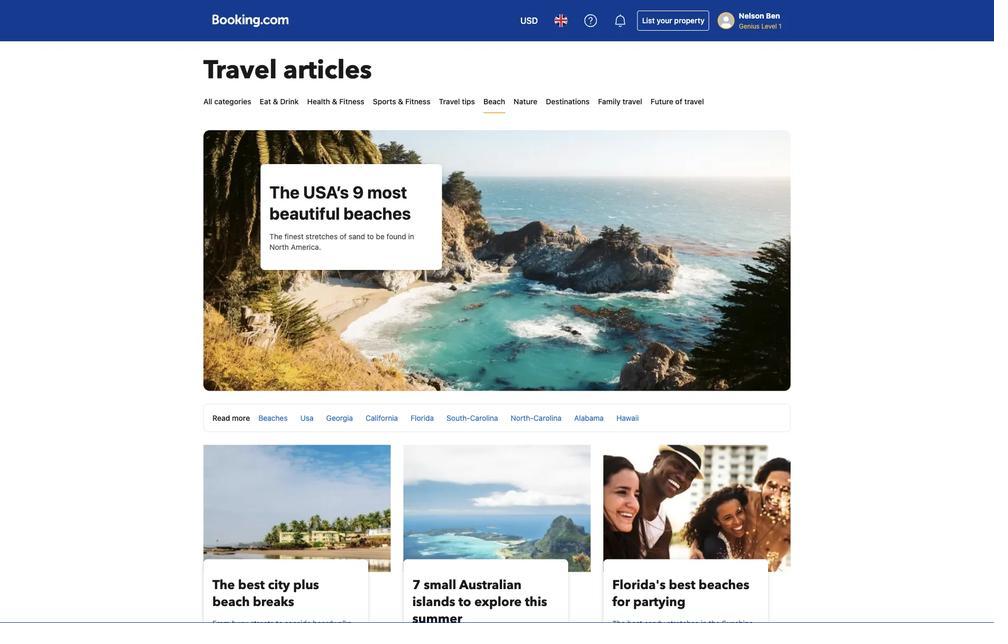 Task type: vqa. For each thing, say whether or not it's contained in the screenshot.
'california'
yes



Task type: locate. For each thing, give the bounding box(es) containing it.
the best city plus beach breaks
[[213, 577, 319, 611]]

& right sports
[[398, 97, 404, 106]]

1 vertical spatial travel
[[439, 97, 460, 106]]

1 horizontal spatial &
[[332, 97, 338, 106]]

best right florida's
[[669, 577, 696, 594]]

0 horizontal spatial best
[[238, 577, 265, 594]]

this
[[525, 593, 548, 611]]

travel left tips
[[439, 97, 460, 106]]

1 vertical spatial to
[[459, 593, 472, 611]]

australian
[[460, 577, 522, 594]]

0 vertical spatial to
[[367, 232, 374, 241]]

the best city plus beach breaks link
[[213, 577, 360, 611]]

1 horizontal spatial best
[[669, 577, 696, 594]]

carolina left alabama
[[534, 413, 562, 422]]

2 horizontal spatial &
[[398, 97, 404, 106]]

2 horizontal spatial beaches
[[699, 577, 750, 594]]

0 horizontal spatial to
[[367, 232, 374, 241]]

0 vertical spatial travel
[[204, 53, 277, 88]]

finest
[[285, 232, 304, 241]]

the inside the finest stretches of sand to be found in north america.
[[270, 232, 283, 241]]

carolina for north-
[[534, 413, 562, 422]]

to inside the finest stretches of sand to be found in north america.
[[367, 232, 374, 241]]

beaches link
[[259, 413, 288, 422]]

to left be
[[367, 232, 374, 241]]

0 vertical spatial the
[[270, 182, 300, 202]]

south-
[[447, 413, 470, 422]]

2 vertical spatial the
[[213, 577, 235, 594]]

partying
[[634, 593, 686, 611]]

articles
[[284, 53, 372, 88]]

travel articles
[[204, 53, 372, 88]]

1 vertical spatial of
[[340, 232, 347, 241]]

0 horizontal spatial carolina
[[470, 413, 498, 422]]

travel
[[204, 53, 277, 88], [439, 97, 460, 106]]

& right health
[[332, 97, 338, 106]]

to right small
[[459, 593, 472, 611]]

health
[[307, 97, 330, 106]]

1 carolina from the left
[[470, 413, 498, 422]]

1 best from the left
[[238, 577, 265, 594]]

1 horizontal spatial travel
[[685, 97, 705, 106]]

best
[[238, 577, 265, 594], [669, 577, 696, 594]]

0 vertical spatial of
[[676, 97, 683, 106]]

0 horizontal spatial travel
[[623, 97, 643, 106]]

1 & from the left
[[273, 97, 278, 106]]

fitness left sports
[[340, 97, 365, 106]]

booking.com online hotel reservations image
[[213, 14, 289, 27]]

the up beautiful
[[270, 182, 300, 202]]

future
[[651, 97, 674, 106]]

north
[[270, 243, 289, 252]]

2 best from the left
[[669, 577, 696, 594]]

travel right future
[[685, 97, 705, 106]]

north-carolina link
[[511, 413, 562, 422]]

the
[[270, 182, 300, 202], [270, 232, 283, 241], [213, 577, 235, 594]]

usa's
[[303, 182, 349, 202]]

2 & from the left
[[332, 97, 338, 106]]

the left breaks
[[213, 577, 235, 594]]

level
[[762, 22, 778, 30]]

1 horizontal spatial travel
[[439, 97, 460, 106]]

0 vertical spatial beaches
[[344, 203, 411, 223]]

1 vertical spatial beaches
[[259, 413, 288, 422]]

2 vertical spatial beaches
[[699, 577, 750, 594]]

usa
[[301, 413, 314, 422]]

plus
[[293, 577, 319, 594]]

most
[[368, 182, 408, 202]]

list your property
[[643, 16, 705, 25]]

georgia link
[[327, 413, 353, 422]]

best for partying
[[669, 577, 696, 594]]

destinations
[[546, 97, 590, 106]]

fitness right sports
[[406, 97, 431, 106]]

travel up categories
[[204, 53, 277, 88]]

2 fitness from the left
[[406, 97, 431, 106]]

best inside florida's best beaches for partying
[[669, 577, 696, 594]]

2 carolina from the left
[[534, 413, 562, 422]]

of inside the finest stretches of sand to be found in north america.
[[340, 232, 347, 241]]

0 horizontal spatial travel
[[204, 53, 277, 88]]

the up north
[[270, 232, 283, 241]]

of
[[676, 97, 683, 106], [340, 232, 347, 241]]

future of travel link
[[651, 91, 705, 112]]

eat & drink
[[260, 97, 299, 106]]

beaches inside florida's best beaches for partying
[[699, 577, 750, 594]]

1 horizontal spatial of
[[676, 97, 683, 106]]

3 & from the left
[[398, 97, 404, 106]]

best left city
[[238, 577, 265, 594]]

eat & drink link
[[260, 91, 299, 112]]

your
[[657, 16, 673, 25]]

the usa's 9 most beautiful beaches link
[[270, 182, 411, 223]]

stretches
[[306, 232, 338, 241]]

hawaii link
[[617, 413, 639, 422]]

small
[[424, 577, 457, 594]]

found
[[387, 232, 407, 241]]

1 fitness from the left
[[340, 97, 365, 106]]

california
[[366, 413, 398, 422]]

fitness
[[340, 97, 365, 106], [406, 97, 431, 106]]

carolina left north-
[[470, 413, 498, 422]]

1 horizontal spatial fitness
[[406, 97, 431, 106]]

usd
[[521, 16, 538, 26]]

breaks
[[253, 593, 294, 611]]

of right future
[[676, 97, 683, 106]]

travel
[[623, 97, 643, 106], [685, 97, 705, 106]]

of left sand
[[340, 232, 347, 241]]

florida
[[411, 413, 434, 422]]

travel tips
[[439, 97, 475, 106]]

0 horizontal spatial &
[[273, 97, 278, 106]]

usa link
[[301, 413, 314, 422]]

0 horizontal spatial of
[[340, 232, 347, 241]]

travel right "family"
[[623, 97, 643, 106]]

family travel
[[599, 97, 643, 106]]

all categories
[[204, 97, 251, 106]]

1 horizontal spatial beaches
[[344, 203, 411, 223]]

& right eat
[[273, 97, 278, 106]]

best inside the best city plus beach breaks
[[238, 577, 265, 594]]

explore
[[475, 593, 522, 611]]

alabama link
[[575, 413, 604, 422]]

&
[[273, 97, 278, 106], [332, 97, 338, 106], [398, 97, 404, 106]]

1 horizontal spatial carolina
[[534, 413, 562, 422]]

1 vertical spatial the
[[270, 232, 283, 241]]

the inside "the usa's 9 most beautiful beaches"
[[270, 182, 300, 202]]

to
[[367, 232, 374, 241], [459, 593, 472, 611]]

the for the finest stretches of sand to be found in north america.
[[270, 232, 283, 241]]

1 horizontal spatial to
[[459, 593, 472, 611]]

0 horizontal spatial fitness
[[340, 97, 365, 106]]

fitness for sports & fitness
[[406, 97, 431, 106]]

1 travel from the left
[[623, 97, 643, 106]]

beaches
[[344, 203, 411, 223], [259, 413, 288, 422], [699, 577, 750, 594]]

the inside the best city plus beach breaks
[[213, 577, 235, 594]]

family travel link
[[599, 91, 643, 112]]

carolina
[[470, 413, 498, 422], [534, 413, 562, 422]]

south-carolina
[[447, 413, 498, 422]]



Task type: describe. For each thing, give the bounding box(es) containing it.
& for eat
[[273, 97, 278, 106]]

florida's
[[613, 577, 666, 594]]

list your property link
[[638, 11, 710, 31]]

for
[[613, 593, 631, 611]]

property
[[675, 16, 705, 25]]

family
[[599, 97, 621, 106]]

health & fitness link
[[307, 91, 365, 112]]

usd button
[[514, 8, 545, 33]]

north-carolina
[[511, 413, 562, 422]]

beach
[[213, 593, 250, 611]]

7 small australian islands to explore this summer link
[[413, 577, 560, 623]]

7
[[413, 577, 421, 594]]

america.
[[291, 243, 321, 252]]

& for sports
[[398, 97, 404, 106]]

sports & fitness link
[[373, 91, 431, 112]]

nelson ben genius level 1
[[740, 11, 782, 30]]

of inside future of travel link
[[676, 97, 683, 106]]

future of travel
[[651, 97, 705, 106]]

fitness for health & fitness
[[340, 97, 365, 106]]

0 horizontal spatial beaches
[[259, 413, 288, 422]]

7 small australian islands to explore this summer
[[413, 577, 548, 623]]

travel for travel articles
[[204, 53, 277, 88]]

alabama
[[575, 413, 604, 422]]

north-
[[511, 413, 534, 422]]

nature link
[[514, 91, 538, 112]]

read more
[[213, 413, 250, 422]]

& for health
[[332, 97, 338, 106]]

2 travel from the left
[[685, 97, 705, 106]]

list
[[643, 16, 655, 25]]

the finest stretches of sand to be found in north america.
[[270, 232, 415, 252]]

hawaii
[[617, 413, 639, 422]]

georgia
[[327, 413, 353, 422]]

florida's best beaches for partying link
[[613, 577, 760, 611]]

genius
[[740, 22, 760, 30]]

1
[[779, 22, 782, 30]]

beach
[[484, 97, 506, 106]]

sports & fitness
[[373, 97, 431, 106]]

south-carolina link
[[447, 413, 498, 422]]

tips
[[462, 97, 475, 106]]

city
[[268, 577, 290, 594]]

beautiful
[[270, 203, 340, 223]]

florida's best beaches for partying
[[613, 577, 750, 611]]

all
[[204, 97, 212, 106]]

travel for travel tips
[[439, 97, 460, 106]]

summer
[[413, 610, 463, 623]]

carolina for south-
[[470, 413, 498, 422]]

islands
[[413, 593, 456, 611]]

sand
[[349, 232, 365, 241]]

nelson
[[740, 11, 765, 20]]

drink
[[280, 97, 299, 106]]

categories
[[214, 97, 251, 106]]

destinations link
[[546, 91, 590, 112]]

be
[[376, 232, 385, 241]]

ben
[[767, 11, 781, 20]]

florida link
[[411, 413, 434, 422]]

the usa's 9 most beautiful beaches
[[270, 182, 411, 223]]

to inside 7 small australian islands to explore this summer
[[459, 593, 472, 611]]

all categories link
[[204, 91, 251, 112]]

travel tips link
[[439, 91, 475, 112]]

in
[[409, 232, 415, 241]]

more
[[232, 413, 250, 422]]

california link
[[366, 413, 398, 422]]

beach link
[[484, 91, 506, 112]]

9
[[353, 182, 364, 202]]

the for the usa's 9 most beautiful beaches
[[270, 182, 300, 202]]

beaches inside "the usa's 9 most beautiful beaches"
[[344, 203, 411, 223]]

the for the best city plus beach breaks
[[213, 577, 235, 594]]

best for beach
[[238, 577, 265, 594]]

read
[[213, 413, 230, 422]]

eat
[[260, 97, 271, 106]]

sports
[[373, 97, 396, 106]]

nature
[[514, 97, 538, 106]]

health & fitness
[[307, 97, 365, 106]]



